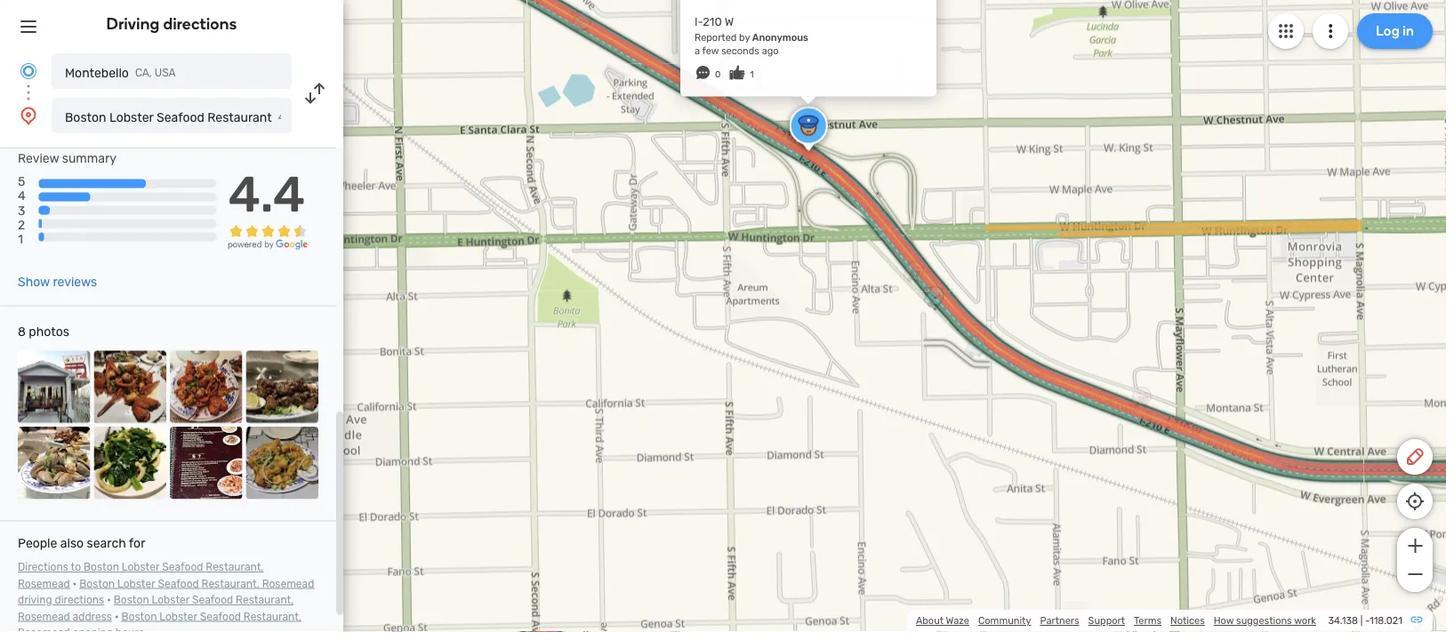 Task type: describe. For each thing, give the bounding box(es) containing it.
lobster for boston lobster seafood restaurant, rosemead address
[[152, 595, 190, 607]]

boston lobster seafood restaurant, rosemead address
[[18, 595, 294, 623]]

about waze community partners support terms notices how suggestions work
[[917, 615, 1317, 627]]

restaurant, for boston lobster seafood restaurant, rosemead opening hours
[[244, 611, 302, 623]]

link image
[[1410, 613, 1425, 627]]

rosemead inside directions to boston lobster seafood restaurant, rosemead
[[18, 578, 70, 590]]

lobster inside directions to boston lobster seafood restaurant, rosemead
[[122, 562, 160, 574]]

seafood for boston lobster seafood restaurant, rosemead driving directions
[[158, 578, 199, 590]]

address
[[73, 611, 112, 623]]

terms
[[1135, 615, 1162, 627]]

boston lobster seafood restaurant, rosemead opening hours link
[[18, 611, 302, 633]]

118.021
[[1370, 615, 1403, 627]]

lobster for boston lobster seafood restaurant, rosemead driving directions
[[118, 578, 155, 590]]

location image
[[18, 105, 39, 126]]

2
[[18, 217, 25, 232]]

seafood for boston lobster seafood restaurant
[[157, 110, 204, 125]]

ca,
[[135, 67, 152, 79]]

terms link
[[1135, 615, 1162, 627]]

review
[[18, 151, 59, 166]]

lobster for boston lobster seafood restaurant, rosemead opening hours
[[160, 611, 197, 623]]

-
[[1366, 615, 1370, 627]]

rosemead for boston lobster seafood restaurant, rosemead opening hours
[[18, 627, 70, 633]]

8 photos
[[18, 325, 69, 340]]

usa
[[155, 67, 176, 79]]

pencil image
[[1405, 447, 1426, 468]]

partners
[[1041, 615, 1080, 627]]

how
[[1214, 615, 1235, 627]]

boston for boston lobster seafood restaurant, rosemead address
[[114, 595, 149, 607]]

rosemead for boston lobster seafood restaurant, rosemead address
[[18, 611, 70, 623]]

how suggestions work link
[[1214, 615, 1317, 627]]

directions inside boston lobster seafood restaurant, rosemead driving directions
[[55, 595, 104, 607]]

driving
[[18, 595, 52, 607]]

34.138
[[1329, 615, 1359, 627]]

restaurant, inside directions to boston lobster seafood restaurant, rosemead
[[206, 562, 264, 574]]

people also search for
[[18, 537, 145, 551]]

about
[[917, 615, 944, 627]]

waze
[[946, 615, 970, 627]]

photos
[[29, 325, 69, 340]]

suggestions
[[1237, 615, 1293, 627]]

work
[[1295, 615, 1317, 627]]

directions to boston lobster seafood restaurant, rosemead link
[[18, 562, 264, 590]]

seafood inside directions to boston lobster seafood restaurant, rosemead
[[162, 562, 203, 574]]

boston for boston lobster seafood restaurant
[[65, 110, 106, 125]]

also
[[60, 537, 84, 551]]

image 6 of boston lobster seafood restaurant, rosemead image
[[94, 427, 166, 500]]

directions to boston lobster seafood restaurant, rosemead
[[18, 562, 264, 590]]

montebello
[[65, 65, 129, 80]]

boston lobster seafood restaurant, rosemead opening hours
[[18, 611, 302, 633]]

8
[[18, 325, 26, 340]]

for
[[129, 537, 145, 551]]

reviews
[[53, 275, 97, 290]]

current location image
[[18, 61, 39, 82]]

image 5 of boston lobster seafood restaurant, rosemead image
[[18, 427, 90, 500]]

restaurant, for boston lobster seafood restaurant, rosemead address
[[236, 595, 294, 607]]



Task type: vqa. For each thing, say whether or not it's contained in the screenshot.
the Leave to the top
no



Task type: locate. For each thing, give the bounding box(es) containing it.
34.138 | -118.021
[[1329, 615, 1403, 627]]

seafood up boston lobster seafood restaurant, rosemead address
[[158, 578, 199, 590]]

lobster inside boston lobster seafood restaurant, rosemead driving directions
[[118, 578, 155, 590]]

seafood for boston lobster seafood restaurant, rosemead opening hours
[[200, 611, 241, 623]]

seafood down boston lobster seafood restaurant, rosemead driving directions link
[[200, 611, 241, 623]]

4
[[18, 189, 26, 203]]

boston inside boston lobster seafood restaurant, rosemead address
[[114, 595, 149, 607]]

image 7 of boston lobster seafood restaurant, rosemead image
[[170, 427, 242, 500]]

boston inside boston lobster seafood restaurant, rosemead driving directions
[[79, 578, 115, 590]]

1 horizontal spatial directions
[[163, 14, 237, 33]]

5
[[18, 174, 25, 189]]

0 vertical spatial directions
[[163, 14, 237, 33]]

lobster inside boston lobster seafood restaurant, rosemead address
[[152, 595, 190, 607]]

driving
[[106, 14, 160, 33]]

210
[[703, 42, 722, 56], [703, 42, 722, 56]]

|
[[1361, 615, 1364, 627]]

review summary
[[18, 151, 117, 166]]

lobster up boston lobster seafood restaurant, rosemead opening hours
[[152, 595, 190, 607]]

directions
[[18, 562, 68, 574]]

boston down directions to boston lobster seafood restaurant, rosemead link
[[114, 595, 149, 607]]

community link
[[979, 615, 1032, 627]]

restaurant,
[[206, 562, 264, 574], [202, 578, 260, 590], [236, 595, 294, 607], [244, 611, 302, 623]]

lobster inside boston lobster seafood restaurant button
[[109, 110, 153, 125]]

image 4 of boston lobster seafood restaurant, rosemead image
[[246, 351, 319, 424]]

lobster
[[109, 110, 153, 125], [122, 562, 160, 574], [118, 578, 155, 590], [152, 595, 190, 607], [160, 611, 197, 623]]

seafood up boston lobster seafood restaurant, rosemead opening hours link
[[192, 595, 233, 607]]

seafood for boston lobster seafood restaurant, rosemead address
[[192, 595, 233, 607]]

people
[[18, 537, 57, 551]]

restaurant, inside boston lobster seafood restaurant, rosemead address
[[236, 595, 294, 607]]

boston down to
[[79, 578, 115, 590]]

5 4 3 2 1
[[18, 174, 26, 246]]

boston inside directions to boston lobster seafood restaurant, rosemead
[[84, 562, 119, 574]]

montebello ca, usa
[[65, 65, 176, 80]]

zoom in image
[[1405, 536, 1427, 557]]

1
[[750, 96, 754, 106], [750, 96, 754, 106], [18, 232, 23, 246]]

lobster down for
[[122, 562, 160, 574]]

lobster down "montebello ca, usa"
[[109, 110, 153, 125]]

lobster down boston lobster seafood restaurant, rosemead driving directions
[[160, 611, 197, 623]]

seafood inside boston lobster seafood restaurant, rosemead driving directions
[[158, 578, 199, 590]]

boston lobster seafood restaurant, rosemead driving directions link
[[18, 578, 314, 607]]

0
[[715, 96, 721, 106], [715, 96, 721, 106]]

rosemead for boston lobster seafood restaurant, rosemead driving directions
[[262, 578, 314, 590]]

boston for boston lobster seafood restaurant, rosemead driving directions
[[79, 578, 115, 590]]

support
[[1089, 615, 1126, 627]]

boston lobster seafood restaurant
[[65, 110, 272, 125]]

seafood inside boston lobster seafood restaurant, rosemead address
[[192, 595, 233, 607]]

reported
[[695, 59, 737, 71], [695, 59, 737, 71]]

i-
[[695, 42, 703, 56], [695, 42, 703, 56]]

seafood inside button
[[157, 110, 204, 125]]

boston lobster seafood restaurant, rosemead address link
[[18, 595, 294, 623]]

partners link
[[1041, 615, 1080, 627]]

zoom out image
[[1405, 564, 1427, 586]]

boston down 'search' on the left bottom of page
[[84, 562, 119, 574]]

notices link
[[1171, 615, 1206, 627]]

boston
[[65, 110, 106, 125], [84, 562, 119, 574], [79, 578, 115, 590], [114, 595, 149, 607], [121, 611, 157, 623]]

seafood inside boston lobster seafood restaurant, rosemead opening hours
[[200, 611, 241, 623]]

notices
[[1171, 615, 1206, 627]]

to
[[71, 562, 81, 574]]

1 inside 5 4 3 2 1
[[18, 232, 23, 246]]

lobster inside boston lobster seafood restaurant, rosemead opening hours
[[160, 611, 197, 623]]

seconds
[[722, 72, 760, 84], [722, 72, 760, 84]]

directions
[[163, 14, 237, 33], [55, 595, 104, 607]]

opening
[[73, 627, 113, 633]]

rosemead inside boston lobster seafood restaurant, rosemead opening hours
[[18, 627, 70, 633]]

community
[[979, 615, 1032, 627]]

show reviews
[[18, 275, 97, 290]]

seafood up boston lobster seafood restaurant, rosemead driving directions
[[162, 562, 203, 574]]

restaurant, inside boston lobster seafood restaurant, rosemead opening hours
[[244, 611, 302, 623]]

image 8 of boston lobster seafood restaurant, rosemead image
[[246, 427, 319, 500]]

boston up summary
[[65, 110, 106, 125]]

boston lobster seafood restaurant, rosemead driving directions
[[18, 578, 314, 607]]

1 vertical spatial directions
[[55, 595, 104, 607]]

by
[[740, 59, 750, 71], [740, 59, 750, 71]]

i-210 w reported by anonymous a few seconds ago
[[695, 42, 809, 84], [695, 42, 809, 84]]

anonymous
[[753, 59, 809, 71], [753, 59, 809, 71]]

restaurant, for boston lobster seafood restaurant, rosemead driving directions
[[202, 578, 260, 590]]

about waze link
[[917, 615, 970, 627]]

restaurant, inside boston lobster seafood restaurant, rosemead driving directions
[[202, 578, 260, 590]]

lobster up boston lobster seafood restaurant, rosemead address link
[[118, 578, 155, 590]]

ago
[[762, 72, 779, 84], [762, 72, 779, 84]]

boston up hours
[[121, 611, 157, 623]]

rosemead inside boston lobster seafood restaurant, rosemead driving directions
[[262, 578, 314, 590]]

seafood
[[157, 110, 204, 125], [162, 562, 203, 574], [158, 578, 199, 590], [192, 595, 233, 607], [200, 611, 241, 623]]

3
[[18, 203, 25, 218]]

summary
[[62, 151, 117, 166]]

boston inside boston lobster seafood restaurant, rosemead opening hours
[[121, 611, 157, 623]]

search
[[87, 537, 126, 551]]

few
[[703, 72, 719, 84], [703, 72, 719, 84]]

driving directions
[[106, 14, 237, 33]]

image 3 of boston lobster seafood restaurant, rosemead image
[[170, 351, 242, 424]]

w
[[725, 42, 734, 56], [725, 42, 734, 56]]

directions up address
[[55, 595, 104, 607]]

image 2 of boston lobster seafood restaurant, rosemead image
[[94, 351, 166, 424]]

police
[[695, 13, 736, 30], [695, 13, 736, 30]]

seafood down the usa on the left
[[157, 110, 204, 125]]

lobster for boston lobster seafood restaurant
[[109, 110, 153, 125]]

directions up the usa on the left
[[163, 14, 237, 33]]

image 1 of boston lobster seafood restaurant, rosemead image
[[18, 351, 90, 424]]

0 horizontal spatial directions
[[55, 595, 104, 607]]

a
[[695, 72, 700, 84], [695, 72, 700, 84]]

boston for boston lobster seafood restaurant, rosemead opening hours
[[121, 611, 157, 623]]

boston lobster seafood restaurant button
[[52, 98, 292, 133]]

show
[[18, 275, 50, 290]]

rosemead inside boston lobster seafood restaurant, rosemead address
[[18, 611, 70, 623]]

restaurant
[[208, 110, 272, 125]]

support link
[[1089, 615, 1126, 627]]

4.4
[[228, 165, 306, 224]]

hours
[[116, 627, 144, 633]]

rosemead
[[18, 578, 70, 590], [262, 578, 314, 590], [18, 611, 70, 623], [18, 627, 70, 633]]

boston inside boston lobster seafood restaurant button
[[65, 110, 106, 125]]



